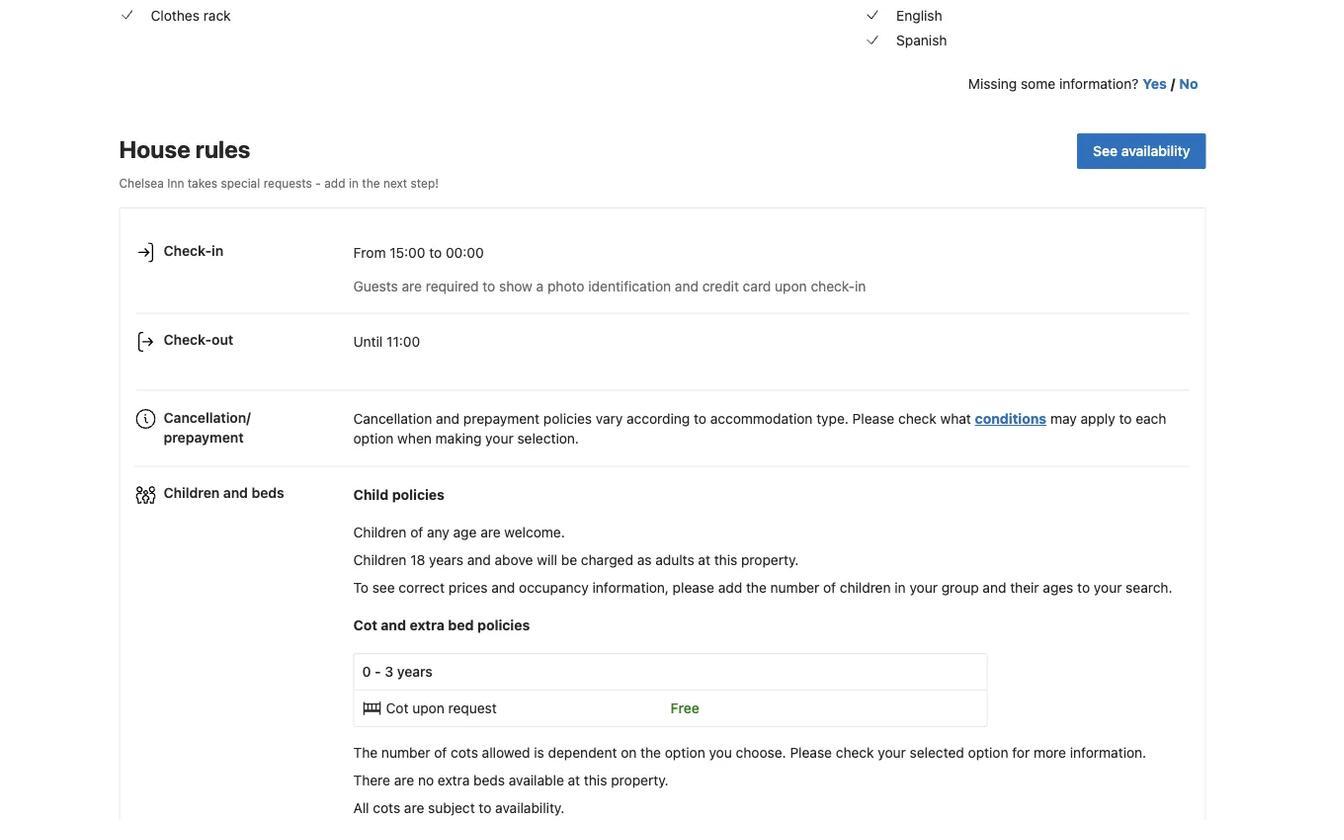 Task type: describe. For each thing, give the bounding box(es) containing it.
charged
[[581, 552, 633, 568]]

information.
[[1070, 744, 1146, 761]]

1 horizontal spatial prepayment
[[463, 411, 540, 427]]

no
[[418, 772, 434, 788]]

chelsea inn takes special requests - add in the next step!
[[119, 176, 439, 190]]

your left 'group'
[[909, 579, 938, 596]]

see
[[372, 579, 395, 596]]

see availability
[[1093, 143, 1190, 159]]

spanish
[[896, 32, 947, 49]]

3
[[385, 663, 393, 680]]

allowed
[[482, 744, 530, 761]]

house rules
[[119, 136, 250, 163]]

1 vertical spatial property.
[[611, 772, 669, 788]]

more
[[1034, 744, 1066, 761]]

welcome.
[[504, 524, 565, 540]]

and left credit
[[675, 278, 698, 294]]

your left search.
[[1094, 579, 1122, 596]]

0 vertical spatial years
[[429, 552, 463, 568]]

each
[[1136, 411, 1166, 427]]

children of any age are welcome.
[[353, 524, 565, 540]]

no button
[[1179, 74, 1198, 94]]

are down 15:00
[[402, 278, 422, 294]]

to
[[353, 579, 369, 596]]

0 vertical spatial upon
[[775, 278, 807, 294]]

check- for out
[[164, 332, 212, 348]]

availability.
[[495, 800, 565, 816]]

to right ages
[[1077, 579, 1090, 596]]

will
[[537, 552, 557, 568]]

vary
[[596, 411, 623, 427]]

english
[[896, 7, 942, 24]]

on
[[621, 744, 637, 761]]

1 horizontal spatial -
[[375, 663, 381, 680]]

conditions link
[[975, 411, 1047, 427]]

children
[[840, 579, 891, 596]]

0 horizontal spatial -
[[315, 176, 321, 190]]

identification
[[588, 278, 671, 294]]

0 horizontal spatial of
[[410, 524, 423, 540]]

next
[[383, 176, 407, 190]]

0 horizontal spatial number
[[381, 744, 430, 761]]

making
[[435, 430, 482, 447]]

request
[[448, 700, 497, 716]]

and up prices
[[467, 552, 491, 568]]

is
[[534, 744, 544, 761]]

some
[[1021, 76, 1055, 92]]

0 vertical spatial at
[[698, 552, 710, 568]]

the for you
[[640, 744, 661, 761]]

2 vertical spatial policies
[[477, 617, 530, 633]]

0 - 3 years
[[362, 663, 433, 680]]

0 vertical spatial extra
[[410, 617, 445, 633]]

the
[[353, 744, 378, 761]]

dependent
[[548, 744, 617, 761]]

all
[[353, 800, 369, 816]]

to right 15:00
[[429, 244, 442, 260]]

1 vertical spatial upon
[[412, 700, 444, 716]]

takes
[[187, 176, 217, 190]]

adults
[[655, 552, 694, 568]]

subject
[[428, 800, 475, 816]]

are down the no
[[404, 800, 424, 816]]

cancellation/
[[164, 409, 251, 425]]

for
[[1012, 744, 1030, 761]]

your inside the may apply to each option when making your selection.
[[485, 430, 513, 447]]

bed
[[448, 617, 474, 633]]

children and beds
[[164, 485, 284, 501]]

to right subject
[[479, 800, 491, 816]]

group
[[941, 579, 979, 596]]

apply
[[1080, 411, 1115, 427]]

there
[[353, 772, 390, 788]]

children 18 years and above will be charged as adults at this property.
[[353, 552, 799, 568]]

1 horizontal spatial please
[[852, 411, 894, 427]]

missing some information? yes / no
[[968, 76, 1198, 92]]

you
[[709, 744, 732, 761]]

credit
[[702, 278, 739, 294]]

cot for cot upon request
[[386, 700, 408, 716]]

occupancy
[[519, 579, 589, 596]]

conditions
[[975, 411, 1047, 427]]

show
[[499, 278, 532, 294]]

their
[[1010, 579, 1039, 596]]

0 vertical spatial policies
[[543, 411, 592, 427]]

and down cancellation/ prepayment
[[223, 485, 248, 501]]

1 vertical spatial policies
[[392, 486, 445, 503]]

11:00
[[386, 333, 420, 349]]

may apply to each option when making your selection.
[[353, 411, 1166, 447]]

required
[[426, 278, 479, 294]]

information,
[[592, 579, 669, 596]]

2 horizontal spatial option
[[968, 744, 1008, 761]]

2 horizontal spatial the
[[746, 579, 767, 596]]

accommodation
[[710, 411, 813, 427]]

there are no extra beds available at this property.
[[353, 772, 669, 788]]

may
[[1050, 411, 1077, 427]]

0 vertical spatial property.
[[741, 552, 799, 568]]

check- for in
[[164, 243, 212, 259]]

child policies
[[353, 486, 445, 503]]

until 11:00
[[353, 333, 420, 349]]

clothes
[[151, 7, 200, 24]]

step!
[[411, 176, 439, 190]]

/
[[1171, 76, 1175, 92]]

when
[[397, 430, 432, 447]]

to right according on the bottom
[[694, 411, 706, 427]]

15:00
[[390, 244, 425, 260]]

to inside the may apply to each option when making your selection.
[[1119, 411, 1132, 427]]



Task type: locate. For each thing, give the bounding box(es) containing it.
age
[[453, 524, 477, 540]]

rules
[[195, 136, 250, 163]]

children for children 18 years and above will be charged as adults at this property.
[[353, 552, 407, 568]]

cancellation
[[353, 411, 432, 427]]

guests
[[353, 278, 398, 294]]

1 vertical spatial prepayment
[[164, 429, 244, 445]]

to see correct prices and occupancy information, please add the number of children in your group and their ages to your search.
[[353, 579, 1172, 596]]

1 horizontal spatial upon
[[775, 278, 807, 294]]

type.
[[816, 411, 849, 427]]

1 vertical spatial children
[[353, 524, 407, 540]]

in
[[349, 176, 359, 190], [212, 243, 223, 259], [855, 278, 866, 294], [895, 579, 906, 596]]

and left "their"
[[983, 579, 1006, 596]]

0 horizontal spatial check
[[836, 744, 874, 761]]

cancellation/ prepayment
[[164, 409, 251, 445]]

prepayment up making on the left of page
[[463, 411, 540, 427]]

- left 3
[[375, 663, 381, 680]]

policies right bed
[[477, 617, 530, 633]]

this up the please
[[714, 552, 737, 568]]

prepayment down "cancellation/"
[[164, 429, 244, 445]]

1 vertical spatial beds
[[473, 772, 505, 788]]

ages
[[1043, 579, 1073, 596]]

check-in
[[164, 243, 223, 259]]

0 horizontal spatial add
[[324, 176, 345, 190]]

add right the please
[[718, 579, 742, 596]]

0
[[362, 663, 371, 680]]

2 horizontal spatial of
[[823, 579, 836, 596]]

selection.
[[517, 430, 579, 447]]

years
[[429, 552, 463, 568], [397, 663, 433, 680]]

children down cancellation/ prepayment
[[164, 485, 220, 501]]

to left show
[[482, 278, 495, 294]]

add right requests
[[324, 176, 345, 190]]

cot down 0 - 3 years
[[386, 700, 408, 716]]

1 horizontal spatial add
[[718, 579, 742, 596]]

of
[[410, 524, 423, 540], [823, 579, 836, 596], [434, 744, 447, 761]]

photo
[[547, 278, 585, 294]]

0 vertical spatial please
[[852, 411, 894, 427]]

property. up to see correct prices and occupancy information, please add the number of children in your group and their ages to your search.
[[741, 552, 799, 568]]

2 vertical spatial the
[[640, 744, 661, 761]]

prepayment
[[463, 411, 540, 427], [164, 429, 244, 445]]

guests are required to show a photo identification and credit card upon check-in
[[353, 278, 866, 294]]

above
[[495, 552, 533, 568]]

beds
[[251, 485, 284, 501], [473, 772, 505, 788]]

0 horizontal spatial this
[[584, 772, 607, 788]]

the number of cots allowed is dependent on the option you choose. please check your selected option for more information.
[[353, 744, 1146, 761]]

policies up the selection.
[[543, 411, 592, 427]]

0 vertical spatial -
[[315, 176, 321, 190]]

0 horizontal spatial policies
[[392, 486, 445, 503]]

a
[[536, 278, 544, 294]]

of left children
[[823, 579, 836, 596]]

2 horizontal spatial policies
[[543, 411, 592, 427]]

yes button
[[1143, 74, 1167, 94]]

0 vertical spatial beds
[[251, 485, 284, 501]]

please
[[673, 579, 714, 596]]

option inside the may apply to each option when making your selection.
[[353, 430, 394, 447]]

1 check- from the top
[[164, 243, 212, 259]]

children for children of any age are welcome.
[[353, 524, 407, 540]]

no
[[1179, 76, 1198, 92]]

of left the any
[[410, 524, 423, 540]]

1 horizontal spatial the
[[640, 744, 661, 761]]

at down dependent
[[568, 772, 580, 788]]

check- up "cancellation/"
[[164, 332, 212, 348]]

1 vertical spatial this
[[584, 772, 607, 788]]

1 vertical spatial at
[[568, 772, 580, 788]]

what
[[940, 411, 971, 427]]

number up the no
[[381, 744, 430, 761]]

your right making on the left of page
[[485, 430, 513, 447]]

cots left allowed
[[451, 744, 478, 761]]

1 horizontal spatial number
[[770, 579, 819, 596]]

option left you on the right bottom
[[665, 744, 705, 761]]

2 vertical spatial children
[[353, 552, 407, 568]]

0 horizontal spatial beds
[[251, 485, 284, 501]]

0 horizontal spatial at
[[568, 772, 580, 788]]

are left the no
[[394, 772, 414, 788]]

0 horizontal spatial option
[[353, 430, 394, 447]]

extra left bed
[[410, 617, 445, 633]]

years right 18
[[429, 552, 463, 568]]

0 horizontal spatial the
[[362, 176, 380, 190]]

the
[[362, 176, 380, 190], [746, 579, 767, 596], [640, 744, 661, 761]]

00:00
[[446, 244, 484, 260]]

chelsea
[[119, 176, 164, 190]]

check-
[[164, 243, 212, 259], [164, 332, 212, 348]]

0 vertical spatial add
[[324, 176, 345, 190]]

1 vertical spatial number
[[381, 744, 430, 761]]

check-out
[[164, 332, 233, 348]]

cot down to
[[353, 617, 377, 633]]

your left selected
[[878, 744, 906, 761]]

years right 3
[[397, 663, 433, 680]]

0 vertical spatial of
[[410, 524, 423, 540]]

and up making on the left of page
[[436, 411, 460, 427]]

cot for cot and extra bed policies
[[353, 617, 377, 633]]

and down see
[[381, 617, 406, 633]]

until
[[353, 333, 383, 349]]

1 horizontal spatial cots
[[451, 744, 478, 761]]

the right on
[[640, 744, 661, 761]]

upon left request
[[412, 700, 444, 716]]

1 horizontal spatial beds
[[473, 772, 505, 788]]

all cots are subject to availability.
[[353, 800, 565, 816]]

1 vertical spatial years
[[397, 663, 433, 680]]

check- down inn
[[164, 243, 212, 259]]

this
[[714, 552, 737, 568], [584, 772, 607, 788]]

check left what
[[898, 411, 936, 427]]

rack
[[203, 7, 231, 24]]

1 horizontal spatial option
[[665, 744, 705, 761]]

2 vertical spatial of
[[434, 744, 447, 761]]

the for step!
[[362, 176, 380, 190]]

0 vertical spatial check-
[[164, 243, 212, 259]]

children up see
[[353, 552, 407, 568]]

- right requests
[[315, 176, 321, 190]]

1 horizontal spatial property.
[[741, 552, 799, 568]]

1 horizontal spatial at
[[698, 552, 710, 568]]

1 vertical spatial add
[[718, 579, 742, 596]]

0 horizontal spatial cots
[[373, 800, 400, 816]]

prices
[[449, 579, 488, 596]]

property. down on
[[611, 772, 669, 788]]

information?
[[1059, 76, 1139, 92]]

1 horizontal spatial check
[[898, 411, 936, 427]]

0 vertical spatial prepayment
[[463, 411, 540, 427]]

1 horizontal spatial this
[[714, 552, 737, 568]]

see availability button
[[1077, 134, 1206, 169]]

extra right the no
[[438, 772, 470, 788]]

1 horizontal spatial policies
[[477, 617, 530, 633]]

option down the cancellation
[[353, 430, 394, 447]]

prepayment inside cancellation/ prepayment
[[164, 429, 244, 445]]

1 vertical spatial extra
[[438, 772, 470, 788]]

according
[[627, 411, 690, 427]]

0 vertical spatial the
[[362, 176, 380, 190]]

option left for
[[968, 744, 1008, 761]]

2 check- from the top
[[164, 332, 212, 348]]

cot upon request
[[386, 700, 497, 716]]

from 15:00 to 00:00
[[353, 244, 484, 260]]

of down cot upon request at the left of page
[[434, 744, 447, 761]]

1 vertical spatial cot
[[386, 700, 408, 716]]

are
[[402, 278, 422, 294], [480, 524, 501, 540], [394, 772, 414, 788], [404, 800, 424, 816]]

0 vertical spatial cots
[[451, 744, 478, 761]]

0 vertical spatial cot
[[353, 617, 377, 633]]

check-
[[811, 278, 855, 294]]

missing
[[968, 76, 1017, 92]]

the left next
[[362, 176, 380, 190]]

at
[[698, 552, 710, 568], [568, 772, 580, 788]]

children for children and beds
[[164, 485, 220, 501]]

the right the please
[[746, 579, 767, 596]]

1 horizontal spatial of
[[434, 744, 447, 761]]

option
[[353, 430, 394, 447], [665, 744, 705, 761], [968, 744, 1008, 761]]

at right adults
[[698, 552, 710, 568]]

any
[[427, 524, 449, 540]]

1 vertical spatial cots
[[373, 800, 400, 816]]

0 vertical spatial this
[[714, 552, 737, 568]]

0 horizontal spatial please
[[790, 744, 832, 761]]

card
[[743, 278, 771, 294]]

out
[[212, 332, 233, 348]]

check left selected
[[836, 744, 874, 761]]

0 horizontal spatial upon
[[412, 700, 444, 716]]

cots right all
[[373, 800, 400, 816]]

children down child
[[353, 524, 407, 540]]

1 vertical spatial check-
[[164, 332, 212, 348]]

upon right card
[[775, 278, 807, 294]]

cancellation and prepayment policies vary according to accommodation type. please check what conditions
[[353, 411, 1047, 427]]

this down dependent
[[584, 772, 607, 788]]

policies up the any
[[392, 486, 445, 503]]

property.
[[741, 552, 799, 568], [611, 772, 669, 788]]

0 vertical spatial check
[[898, 411, 936, 427]]

0 horizontal spatial prepayment
[[164, 429, 244, 445]]

1 vertical spatial of
[[823, 579, 836, 596]]

to left each
[[1119, 411, 1132, 427]]

cot and extra bed policies
[[353, 617, 530, 633]]

be
[[561, 552, 577, 568]]

0 vertical spatial children
[[164, 485, 220, 501]]

1 vertical spatial the
[[746, 579, 767, 596]]

choose.
[[736, 744, 786, 761]]

please right type.
[[852, 411, 894, 427]]

and down above
[[491, 579, 515, 596]]

number
[[770, 579, 819, 596], [381, 744, 430, 761]]

please right choose.
[[790, 744, 832, 761]]

child
[[353, 486, 389, 503]]

see
[[1093, 143, 1118, 159]]

-
[[315, 176, 321, 190], [375, 663, 381, 680]]

to
[[429, 244, 442, 260], [482, 278, 495, 294], [694, 411, 706, 427], [1119, 411, 1132, 427], [1077, 579, 1090, 596], [479, 800, 491, 816]]

1 vertical spatial check
[[836, 744, 874, 761]]

number left children
[[770, 579, 819, 596]]

house
[[119, 136, 190, 163]]

free
[[670, 700, 699, 716]]

available
[[509, 772, 564, 788]]

yes
[[1143, 76, 1167, 92]]

extra
[[410, 617, 445, 633], [438, 772, 470, 788]]

1 vertical spatial -
[[375, 663, 381, 680]]

1 vertical spatial please
[[790, 744, 832, 761]]

0 horizontal spatial property.
[[611, 772, 669, 788]]

1 horizontal spatial cot
[[386, 700, 408, 716]]

inn
[[167, 176, 184, 190]]

0 vertical spatial number
[[770, 579, 819, 596]]

0 horizontal spatial cot
[[353, 617, 377, 633]]

correct
[[399, 579, 445, 596]]

check
[[898, 411, 936, 427], [836, 744, 874, 761]]

are right age at the bottom left of page
[[480, 524, 501, 540]]



Task type: vqa. For each thing, say whether or not it's contained in the screenshot.
information. on the right bottom
yes



